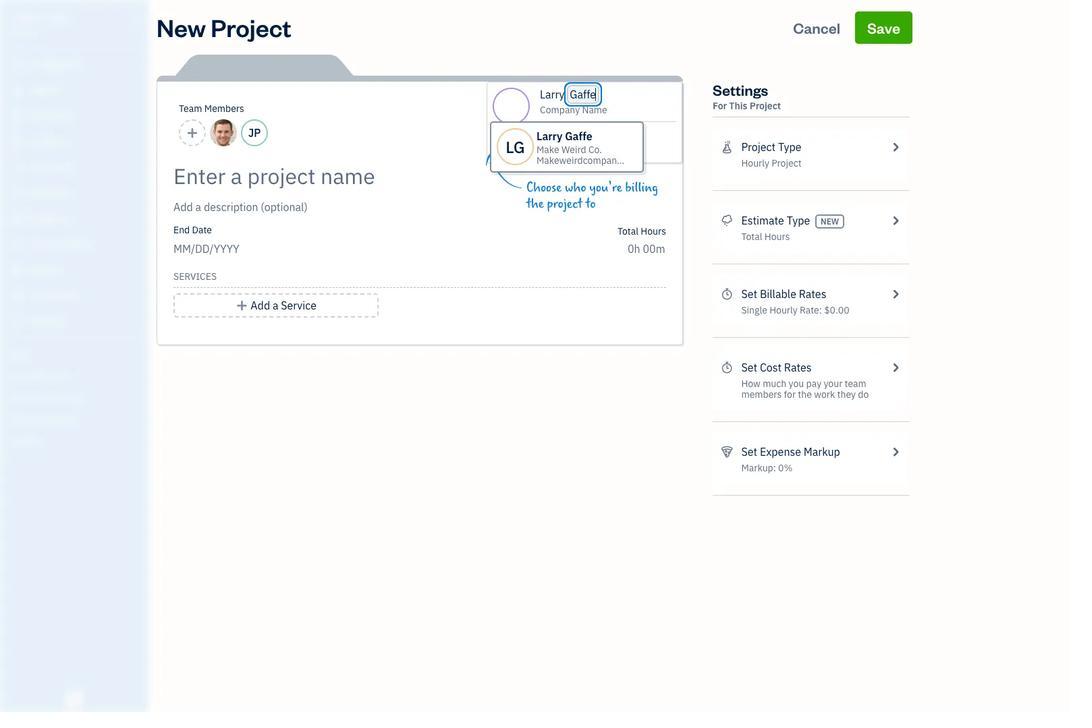 Task type: vqa. For each thing, say whether or not it's contained in the screenshot.
the Set Cost Rates
yes



Task type: locate. For each thing, give the bounding box(es) containing it.
1 horizontal spatial hourly
[[770, 304, 798, 317]]

rates
[[799, 288, 827, 301], [784, 361, 812, 375]]

team members image
[[10, 371, 144, 382]]

0 vertical spatial the
[[527, 196, 544, 212]]

save
[[867, 18, 900, 37]]

rate
[[800, 304, 819, 317]]

2 vertical spatial chevronright image
[[889, 286, 902, 302]]

0 horizontal spatial total
[[618, 225, 639, 238]]

set up how
[[741, 361, 757, 375]]

0 vertical spatial type
[[778, 140, 802, 154]]

estimates image
[[721, 213, 733, 229]]

chevronright image for estimate type
[[889, 213, 902, 229]]

1 vertical spatial chevronright image
[[889, 213, 902, 229]]

markup:
[[741, 462, 776, 475]]

chevronright image
[[889, 360, 902, 376], [889, 444, 902, 460]]

choose
[[527, 180, 562, 196]]

settings for this project
[[713, 80, 781, 112]]

total hours
[[618, 225, 666, 238], [741, 231, 790, 243]]

add a service button
[[173, 294, 379, 318]]

set
[[741, 288, 757, 301], [741, 361, 757, 375], [741, 446, 757, 459]]

gaffe
[[565, 130, 592, 143]]

for
[[713, 100, 727, 112]]

hours down estimate type
[[765, 231, 790, 243]]

new
[[157, 11, 206, 43]]

end date
[[173, 224, 212, 236]]

hourly
[[741, 157, 769, 169], [770, 304, 798, 317]]

1 horizontal spatial total hours
[[741, 231, 790, 243]]

set up markup:
[[741, 446, 757, 459]]

much
[[763, 378, 787, 390]]

expense image
[[9, 187, 25, 200]]

cancel button
[[781, 11, 853, 44]]

work
[[814, 389, 835, 401]]

timetracking image
[[721, 360, 733, 376]]

projects image
[[721, 139, 733, 155]]

1 vertical spatial the
[[798, 389, 812, 401]]

turtle inc owner
[[11, 12, 71, 37]]

Project Description text field
[[173, 199, 545, 215]]

total
[[618, 225, 639, 238], [741, 231, 762, 243]]

new
[[821, 217, 839, 227]]

how much you pay your team members for the work they do
[[741, 378, 869, 401]]

0%
[[778, 462, 793, 475]]

the
[[527, 196, 544, 212], [798, 389, 812, 401]]

markup
[[804, 446, 840, 459]]

Company Name text field
[[540, 104, 608, 116]]

rates for set cost rates
[[784, 361, 812, 375]]

the inside how much you pay your team members for the work they do
[[798, 389, 812, 401]]

1 vertical spatial type
[[787, 214, 810, 227]]

hours
[[641, 225, 666, 238], [765, 231, 790, 243]]

makeweirdcompany@weird.co
[[537, 155, 666, 167]]

services
[[173, 271, 217, 283]]

1 vertical spatial chevronright image
[[889, 444, 902, 460]]

3 set from the top
[[741, 446, 757, 459]]

plus image
[[236, 298, 248, 314]]

type
[[778, 140, 802, 154], [787, 214, 810, 227]]

0 horizontal spatial hourly
[[741, 157, 769, 169]]

1 vertical spatial set
[[741, 361, 757, 375]]

total up "hourly budget" text field
[[618, 225, 639, 238]]

1 chevronright image from the top
[[889, 360, 902, 376]]

settings image
[[10, 436, 144, 447]]

rates up rate
[[799, 288, 827, 301]]

hourly down project type
[[741, 157, 769, 169]]

1 horizontal spatial the
[[798, 389, 812, 401]]

pay
[[806, 378, 822, 390]]

hourly down set billable rates
[[770, 304, 798, 317]]

payment image
[[9, 161, 25, 175]]

Project Name text field
[[173, 163, 545, 190]]

1 chevronright image from the top
[[889, 139, 902, 155]]

project type
[[741, 140, 802, 154]]

set up single
[[741, 288, 757, 301]]

chevronright image
[[889, 139, 902, 155], [889, 213, 902, 229], [889, 286, 902, 302]]

rates up the you
[[784, 361, 812, 375]]

lg
[[506, 136, 525, 158]]

choose who you're billing the project to
[[527, 180, 658, 212]]

1 horizontal spatial hours
[[765, 231, 790, 243]]

total hours down estimate
[[741, 231, 790, 243]]

2 chevronright image from the top
[[889, 213, 902, 229]]

set for set cost rates
[[741, 361, 757, 375]]

billable
[[760, 288, 796, 301]]

1 vertical spatial rates
[[784, 361, 812, 375]]

single
[[741, 304, 767, 317]]

chevronright image for set billable rates
[[889, 286, 902, 302]]

hours up "hourly budget" text field
[[641, 225, 666, 238]]

jp
[[248, 126, 261, 140]]

inc
[[52, 12, 71, 26]]

0 vertical spatial chevronright image
[[889, 360, 902, 376]]

end
[[173, 224, 190, 236]]

1 set from the top
[[741, 288, 757, 301]]

billing
[[625, 180, 658, 196]]

co.
[[589, 144, 602, 156]]

rates for set billable rates
[[799, 288, 827, 301]]

markup: 0%
[[741, 462, 793, 475]]

type left new
[[787, 214, 810, 227]]

2 vertical spatial set
[[741, 446, 757, 459]]

0 vertical spatial chevronright image
[[889, 139, 902, 155]]

total down estimate
[[741, 231, 762, 243]]

project
[[211, 11, 291, 43], [750, 100, 781, 112], [741, 140, 776, 154], [772, 157, 802, 169]]

date
[[192, 224, 212, 236]]

type up the hourly project
[[778, 140, 802, 154]]

envelope image
[[540, 128, 554, 138]]

invoice image
[[9, 136, 25, 149]]

0 vertical spatial rates
[[799, 288, 827, 301]]

a
[[273, 299, 278, 313]]

bank connections image
[[10, 414, 144, 425]]

End date in  format text field
[[173, 242, 338, 256]]

turtle
[[11, 12, 49, 26]]

Phone Number text field
[[560, 145, 624, 157]]

make
[[537, 144, 559, 156]]

add team member image
[[186, 125, 199, 141]]

1 vertical spatial hourly
[[770, 304, 798, 317]]

2 chevronright image from the top
[[889, 444, 902, 460]]

the down choose
[[527, 196, 544, 212]]

Hourly Budget text field
[[628, 242, 666, 256]]

0 vertical spatial set
[[741, 288, 757, 301]]

team
[[179, 103, 202, 115]]

chevronright image for project type
[[889, 139, 902, 155]]

cost
[[760, 361, 782, 375]]

the right for
[[798, 389, 812, 401]]

chevronright image for markup
[[889, 444, 902, 460]]

:
[[819, 304, 822, 317]]

this
[[729, 100, 748, 112]]

set expense markup
[[741, 446, 840, 459]]

0 horizontal spatial the
[[527, 196, 544, 212]]

new project
[[157, 11, 291, 43]]

total hours up "hourly budget" text field
[[618, 225, 666, 238]]

3 chevronright image from the top
[[889, 286, 902, 302]]

2 set from the top
[[741, 361, 757, 375]]

timetracking image
[[721, 286, 733, 302]]

First Name text field
[[540, 88, 565, 101]]

project inside settings for this project
[[750, 100, 781, 112]]

members
[[741, 389, 782, 401]]



Task type: describe. For each thing, give the bounding box(es) containing it.
project image
[[9, 213, 25, 226]]

the inside choose who you're billing the project to
[[527, 196, 544, 212]]

1 horizontal spatial total
[[741, 231, 762, 243]]

set billable rates
[[741, 288, 827, 301]]

estimate
[[741, 214, 784, 227]]

hourly project
[[741, 157, 802, 169]]

chevronright image for rates
[[889, 360, 902, 376]]

you
[[789, 378, 804, 390]]

larry gaffe make weird co. makeweirdcompany@weird.co
[[537, 130, 666, 167]]

Email Address text field
[[560, 128, 622, 140]]

project
[[547, 196, 583, 212]]

money image
[[9, 264, 25, 277]]

expenses image
[[721, 444, 733, 460]]

expense
[[760, 446, 801, 459]]

apps image
[[10, 350, 144, 360]]

add
[[251, 299, 270, 313]]

Last Name text field
[[570, 88, 597, 101]]

who
[[565, 180, 586, 196]]

set for set billable rates
[[741, 288, 757, 301]]

$0.00
[[824, 304, 850, 317]]

members
[[204, 103, 244, 115]]

larry
[[537, 130, 563, 143]]

set for set expense markup
[[741, 446, 757, 459]]

phone image
[[540, 145, 554, 156]]

chart image
[[9, 290, 25, 303]]

report image
[[9, 315, 25, 329]]

0 horizontal spatial hours
[[641, 225, 666, 238]]

add a service
[[251, 299, 317, 313]]

they
[[837, 389, 856, 401]]

client image
[[9, 84, 25, 98]]

weird
[[562, 144, 586, 156]]

type for estimate type
[[787, 214, 810, 227]]

save button
[[855, 11, 913, 44]]

estimate type
[[741, 214, 810, 227]]

set cost rates
[[741, 361, 812, 375]]

type for project type
[[778, 140, 802, 154]]

dashboard image
[[9, 59, 25, 72]]

service
[[281, 299, 317, 313]]

freshbooks image
[[63, 691, 85, 707]]

for
[[784, 389, 796, 401]]

owner
[[11, 27, 36, 37]]

estimate image
[[9, 110, 25, 124]]

0 vertical spatial hourly
[[741, 157, 769, 169]]

your
[[824, 378, 843, 390]]

team
[[845, 378, 867, 390]]

main element
[[0, 0, 182, 713]]

to
[[586, 196, 596, 212]]

you're
[[589, 180, 622, 196]]

how
[[741, 378, 761, 390]]

0 horizontal spatial total hours
[[618, 225, 666, 238]]

cancel
[[793, 18, 840, 37]]

team members
[[179, 103, 244, 115]]

settings
[[713, 80, 768, 99]]

single hourly rate : $0.00
[[741, 304, 850, 317]]

items and services image
[[10, 393, 144, 404]]

timer image
[[9, 238, 25, 252]]

do
[[858, 389, 869, 401]]



